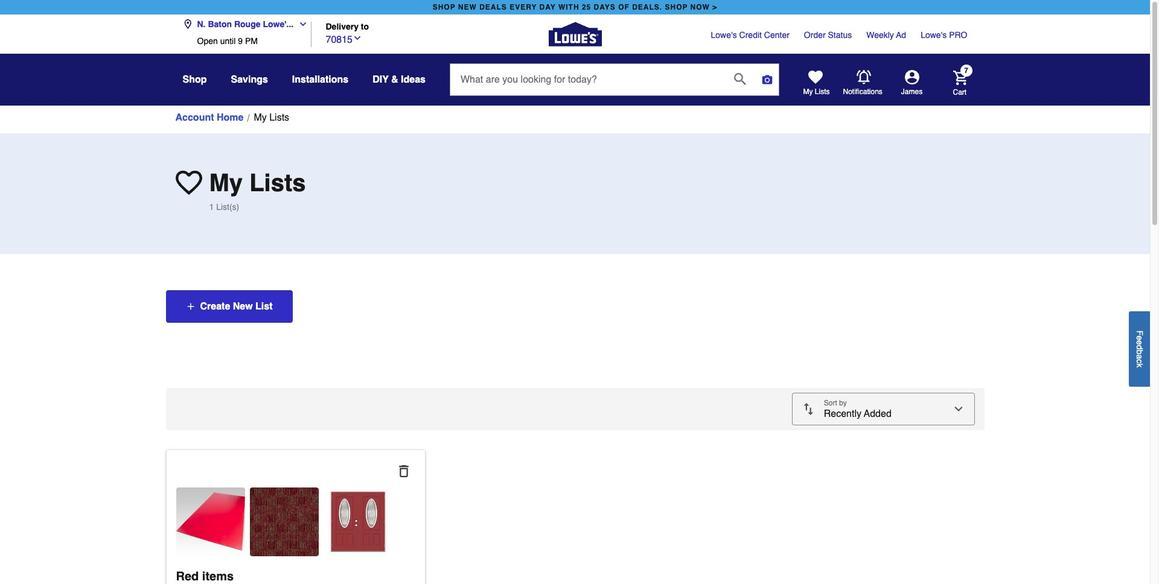 Task type: locate. For each thing, give the bounding box(es) containing it.
1 horizontal spatial chevron down image
[[353, 33, 362, 43]]

savings
[[231, 74, 268, 85]]

1 vertical spatial my
[[254, 112, 267, 123]]

my inside "my lists 1 list(s)"
[[209, 169, 243, 197]]

0 vertical spatial my lists
[[803, 88, 830, 96]]

2 listimage image from the left
[[250, 488, 318, 557]]

notifications
[[843, 88, 883, 96]]

lists inside "my lists 1 list(s)"
[[249, 169, 306, 197]]

red
[[176, 570, 199, 584]]

lowe's left credit
[[711, 30, 737, 40]]

credit
[[739, 30, 762, 40]]

installations button
[[292, 69, 348, 91]]

2 vertical spatial my
[[209, 169, 243, 197]]

every
[[510, 3, 537, 11]]

1 vertical spatial my lists
[[254, 112, 289, 123]]

2 vertical spatial lists
[[249, 169, 306, 197]]

my down lowe's home improvement lists 'image'
[[803, 88, 813, 96]]

until
[[220, 36, 236, 46]]

chevron down image down to
[[353, 33, 362, 43]]

1 horizontal spatial my lists link
[[803, 70, 830, 97]]

f
[[1135, 330, 1145, 336]]

shop button
[[183, 69, 207, 91]]

>
[[713, 3, 717, 11]]

shop
[[183, 74, 207, 85]]

my right home
[[254, 112, 267, 123]]

1 vertical spatial my lists link
[[254, 110, 289, 125]]

chevron down image inside 70815 "button"
[[353, 33, 362, 43]]

installations
[[292, 74, 348, 85]]

1 lowe's from the left
[[711, 30, 737, 40]]

lowe's for lowe's pro
[[921, 30, 947, 40]]

lowe'...
[[263, 19, 294, 29]]

d
[[1135, 345, 1145, 350]]

9
[[238, 36, 243, 46]]

to
[[361, 21, 369, 31]]

my lists
[[803, 88, 830, 96], [254, 112, 289, 123]]

lowe's inside "link"
[[921, 30, 947, 40]]

1 e from the top
[[1135, 336, 1145, 340]]

0 vertical spatial my lists link
[[803, 70, 830, 97]]

lowe's left the pro
[[921, 30, 947, 40]]

my lists link
[[803, 70, 830, 97], [254, 110, 289, 125]]

create
[[200, 301, 230, 312]]

shop left now
[[665, 3, 688, 11]]

list
[[255, 301, 273, 312]]

my up list(s)
[[209, 169, 243, 197]]

chevron down image left 'delivery'
[[294, 19, 308, 29]]

0 horizontal spatial my lists
[[254, 112, 289, 123]]

n. baton rouge lowe'... button
[[183, 12, 313, 36]]

0 horizontal spatial listimage image
[[176, 488, 245, 557]]

0 vertical spatial my
[[803, 88, 813, 96]]

lowe's
[[711, 30, 737, 40], [921, 30, 947, 40]]

lowe's for lowe's credit center
[[711, 30, 737, 40]]

f e e d b a c k button
[[1129, 311, 1150, 387]]

shop new deals every day with 25 days of deals. shop now > link
[[430, 0, 720, 14]]

plus image
[[186, 302, 195, 312]]

chevron down image
[[294, 19, 308, 29], [353, 33, 362, 43]]

0 vertical spatial lists
[[815, 88, 830, 96]]

my lists link left 'notifications'
[[803, 70, 830, 97]]

0 horizontal spatial my
[[209, 169, 243, 197]]

location image
[[183, 19, 192, 29]]

e
[[1135, 336, 1145, 340], [1135, 340, 1145, 345]]

james button
[[883, 70, 941, 97]]

1 horizontal spatial shop
[[665, 3, 688, 11]]

lists
[[815, 88, 830, 96], [269, 112, 289, 123], [249, 169, 306, 197]]

None search field
[[450, 63, 779, 107]]

my lists link right home
[[254, 110, 289, 125]]

0 horizontal spatial lowe's
[[711, 30, 737, 40]]

b
[[1135, 350, 1145, 354]]

e up b
[[1135, 340, 1145, 345]]

&
[[391, 74, 398, 85]]

my lists down lowe's home improvement lists 'image'
[[803, 88, 830, 96]]

1 vertical spatial chevron down image
[[353, 33, 362, 43]]

my lists link inside main content
[[254, 110, 289, 125]]

account home
[[175, 112, 244, 123]]

listimage image
[[176, 488, 245, 557], [250, 488, 318, 557], [323, 488, 392, 557]]

0 horizontal spatial shop
[[433, 3, 456, 11]]

7
[[964, 67, 968, 75]]

weekly
[[866, 30, 894, 40]]

shop
[[433, 3, 456, 11], [665, 3, 688, 11]]

list(s)
[[216, 202, 239, 212]]

savings button
[[231, 69, 268, 91]]

2 lowe's from the left
[[921, 30, 947, 40]]

open
[[197, 36, 218, 46]]

pro
[[949, 30, 967, 40]]

0 horizontal spatial my lists link
[[254, 110, 289, 125]]

my
[[803, 88, 813, 96], [254, 112, 267, 123], [209, 169, 243, 197]]

70815
[[326, 34, 353, 45]]

shop left new
[[433, 3, 456, 11]]

2 horizontal spatial my
[[803, 88, 813, 96]]

n.
[[197, 19, 206, 29]]

1 vertical spatial lists
[[269, 112, 289, 123]]

account home link
[[175, 110, 244, 125]]

1 horizontal spatial listimage image
[[250, 488, 318, 557]]

red items link
[[176, 488, 415, 584]]

f e e d b a c k
[[1135, 330, 1145, 368]]

e up d
[[1135, 336, 1145, 340]]

of
[[618, 3, 630, 11]]

my lists inside main content
[[254, 112, 289, 123]]

0 vertical spatial chevron down image
[[294, 19, 308, 29]]

lowe's home improvement notification center image
[[856, 70, 871, 85]]

1 horizontal spatial lowe's
[[921, 30, 947, 40]]

lowe's home improvement logo image
[[548, 8, 602, 61]]

2 horizontal spatial listimage image
[[323, 488, 392, 557]]

weekly ad
[[866, 30, 906, 40]]

deals.
[[632, 3, 662, 11]]

my lists right home
[[254, 112, 289, 123]]

1 horizontal spatial my
[[254, 112, 267, 123]]

order status
[[804, 30, 852, 40]]



Task type: describe. For each thing, give the bounding box(es) containing it.
james
[[901, 88, 923, 96]]

search image
[[734, 73, 746, 85]]

account
[[175, 112, 214, 123]]

lowe's pro link
[[921, 29, 967, 41]]

my lists main content
[[0, 106, 1150, 584]]

Search Query text field
[[450, 64, 724, 95]]

1 horizontal spatial my lists
[[803, 88, 830, 96]]

center
[[764, 30, 790, 40]]

camera image
[[761, 74, 773, 86]]

diy & ideas
[[373, 74, 426, 85]]

red items
[[176, 570, 234, 584]]

days
[[594, 3, 616, 11]]

my lists 1 list(s)
[[209, 169, 306, 212]]

25
[[582, 3, 591, 11]]

order status link
[[804, 29, 852, 41]]

new
[[233, 301, 253, 312]]

create new list button
[[166, 290, 293, 323]]

lowe's home improvement lists image
[[808, 70, 823, 85]]

new
[[458, 3, 477, 11]]

home
[[217, 112, 244, 123]]

with
[[558, 3, 579, 11]]

c
[[1135, 359, 1145, 363]]

k
[[1135, 363, 1145, 368]]

lowe's home improvement cart image
[[953, 70, 967, 85]]

ad
[[896, 30, 906, 40]]

rouge
[[234, 19, 260, 29]]

0 horizontal spatial chevron down image
[[294, 19, 308, 29]]

baton
[[208, 19, 232, 29]]

status
[[828, 30, 852, 40]]

1
[[209, 202, 214, 212]]

items
[[202, 570, 234, 584]]

1 listimage image from the left
[[176, 488, 245, 557]]

2 shop from the left
[[665, 3, 688, 11]]

cart
[[953, 88, 967, 96]]

2 e from the top
[[1135, 340, 1145, 345]]

lowe's pro
[[921, 30, 967, 40]]

delivery to
[[326, 21, 369, 31]]

trash image
[[398, 465, 410, 478]]

shop new deals every day with 25 days of deals. shop now >
[[433, 3, 717, 11]]

lowe's credit center link
[[711, 29, 790, 41]]

now
[[690, 3, 710, 11]]

diy & ideas button
[[373, 69, 426, 91]]

open until 9 pm
[[197, 36, 258, 46]]

order
[[804, 30, 826, 40]]

diy
[[373, 74, 389, 85]]

delivery
[[326, 21, 359, 31]]

create new list
[[200, 301, 273, 312]]

70815 button
[[326, 31, 362, 47]]

ideas
[[401, 74, 426, 85]]

a
[[1135, 354, 1145, 359]]

pm
[[245, 36, 258, 46]]

1 shop from the left
[[433, 3, 456, 11]]

day
[[539, 3, 556, 11]]

deals
[[479, 3, 507, 11]]

n. baton rouge lowe'...
[[197, 19, 294, 29]]

3 listimage image from the left
[[323, 488, 392, 557]]

lowe's credit center
[[711, 30, 790, 40]]

weekly ad link
[[866, 29, 906, 41]]



Task type: vqa. For each thing, say whether or not it's contained in the screenshot.
Chat Invite Button Image
no



